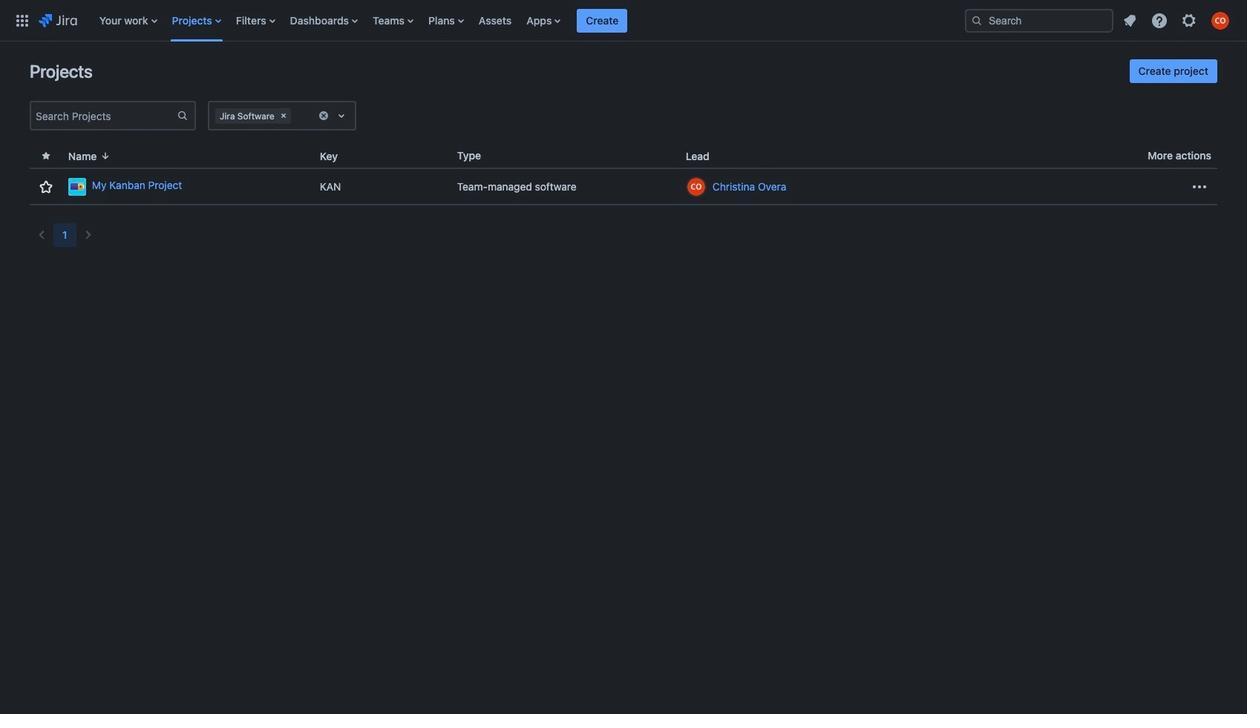 Task type: describe. For each thing, give the bounding box(es) containing it.
clear image
[[318, 110, 330, 122]]

previous image
[[33, 226, 50, 244]]

more image
[[1191, 178, 1209, 196]]

Search Projects text field
[[31, 105, 177, 126]]

open image
[[333, 107, 350, 125]]

settings image
[[1180, 12, 1198, 29]]

Search field
[[965, 9, 1114, 32]]

your profile and settings image
[[1212, 12, 1229, 29]]

primary element
[[9, 0, 953, 41]]

notifications image
[[1121, 12, 1139, 29]]



Task type: locate. For each thing, give the bounding box(es) containing it.
list item
[[577, 0, 628, 41]]

star my kanban project image
[[37, 178, 55, 196]]

list
[[92, 0, 953, 41], [1117, 7, 1238, 34]]

help image
[[1151, 12, 1169, 29]]

1 horizontal spatial list
[[1117, 7, 1238, 34]]

None search field
[[965, 9, 1114, 32]]

group
[[1130, 59, 1218, 83]]

Choose Jira products text field
[[294, 108, 297, 123]]

clear image
[[278, 110, 289, 122]]

search image
[[971, 14, 983, 26]]

banner
[[0, 0, 1247, 42]]

jira image
[[39, 12, 77, 29], [39, 12, 77, 29]]

0 horizontal spatial list
[[92, 0, 953, 41]]

next image
[[79, 226, 97, 244]]

appswitcher icon image
[[13, 12, 31, 29]]



Task type: vqa. For each thing, say whether or not it's contained in the screenshot.
Star ITSM sample space image
no



